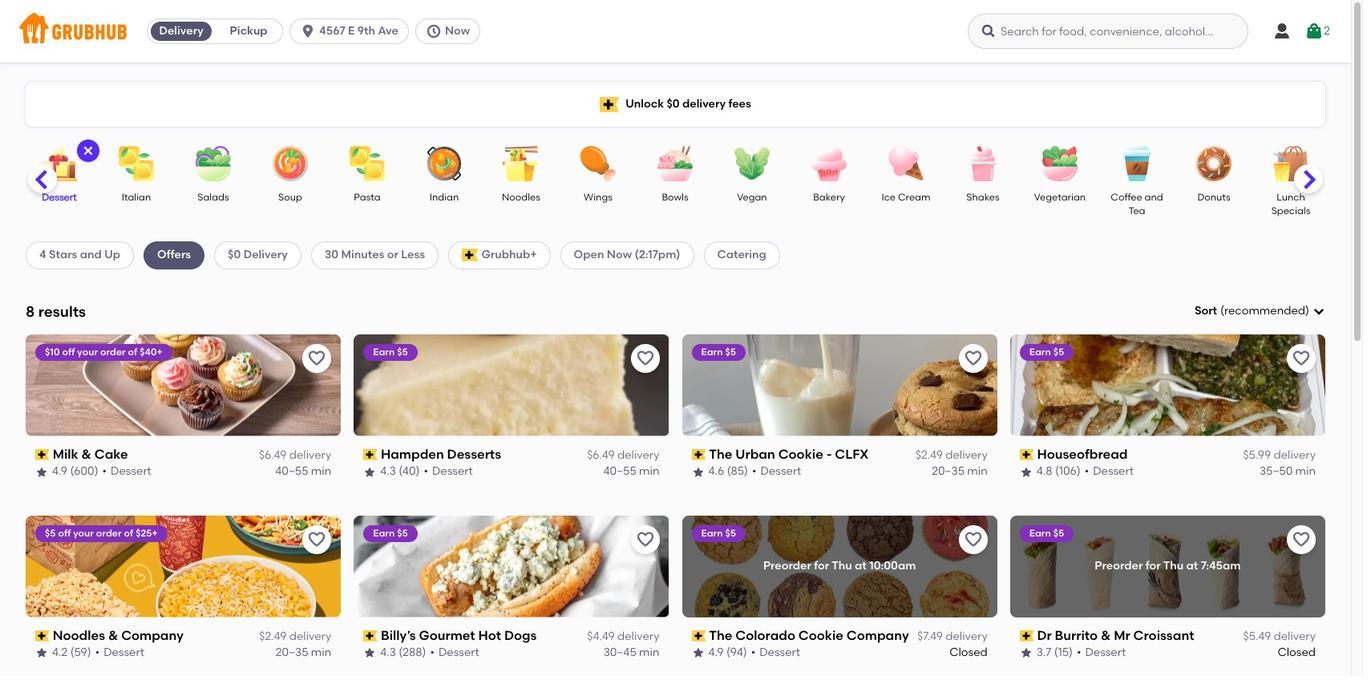Task type: describe. For each thing, give the bounding box(es) containing it.
specials
[[1272, 206, 1311, 217]]

subscription pass image for milk & cake
[[35, 449, 49, 461]]

subscription pass image for hampden desserts
[[364, 449, 378, 461]]

pickup
[[230, 24, 268, 38]]

• for houseofbread
[[1085, 465, 1090, 478]]

1 company from the left
[[121, 628, 184, 643]]

• dessert for billy's gourmet hot dogs
[[430, 646, 480, 660]]

9th
[[358, 24, 375, 38]]

thu for company
[[832, 559, 853, 573]]

now button
[[415, 18, 487, 44]]

$0 delivery
[[228, 248, 288, 262]]

4.9 (600)
[[52, 465, 98, 478]]

lunch specials
[[1272, 192, 1311, 217]]

4.2 (59)
[[52, 646, 91, 660]]

$5 off your order of $25+
[[45, 528, 158, 539]]

ave
[[378, 24, 399, 38]]

ice cream image
[[878, 146, 935, 181]]

delivery button
[[148, 18, 215, 44]]

$5 for the colorado cookie company
[[726, 528, 736, 539]]

• dessert for the urban cookie - clfx
[[753, 465, 802, 478]]

(94)
[[727, 646, 747, 660]]

dessert image
[[31, 146, 87, 181]]

hot
[[479, 628, 501, 643]]

$6.49 delivery for milk & cake
[[259, 449, 332, 462]]

$6.49 delivery for hampden desserts
[[587, 449, 660, 462]]

cookie for colorado
[[799, 628, 844, 643]]

save this restaurant image for dr burrito & mr croissant
[[1292, 530, 1312, 549]]

open now (2:17pm)
[[574, 248, 681, 262]]

svg image inside field
[[1313, 305, 1326, 318]]

-
[[827, 447, 832, 462]]

coffee and tea image
[[1110, 146, 1166, 181]]

save this restaurant button for houseofbread
[[1288, 344, 1317, 373]]

noodles & company
[[53, 628, 184, 643]]

mr
[[1115, 628, 1131, 643]]

(2:17pm)
[[635, 248, 681, 262]]

30–45
[[604, 646, 637, 660]]

the for the colorado cookie company
[[709, 628, 733, 643]]

4567
[[319, 24, 345, 38]]

closed for dr burrito & mr croissant
[[1278, 646, 1317, 660]]

proceed to checkout button
[[1120, 398, 1335, 427]]

star icon image for houseofbread
[[1020, 466, 1033, 479]]

minutes
[[341, 248, 385, 262]]

4 stars and up
[[39, 248, 120, 262]]

urban
[[736, 447, 776, 462]]

tea
[[1129, 206, 1146, 217]]

(106)
[[1056, 465, 1081, 478]]

noodles for noodles
[[502, 192, 541, 203]]

billy's
[[381, 628, 416, 643]]

svg image inside 4567 e 9th ave "button"
[[300, 23, 316, 39]]

4
[[39, 248, 46, 262]]

4.3 (288)
[[380, 646, 426, 660]]

$7.49
[[918, 630, 943, 643]]

• for milk & cake
[[102, 465, 107, 478]]

catering
[[718, 248, 767, 262]]

30 minutes or less
[[325, 248, 425, 262]]

coffee and tea
[[1111, 192, 1164, 217]]

off for noodles
[[58, 528, 71, 539]]

preorder for thu at 10:00am
[[764, 559, 916, 573]]

4.9 for milk & cake
[[52, 465, 67, 478]]

svg image inside now button
[[426, 23, 442, 39]]

cookie for urban
[[779, 447, 824, 462]]

save this restaurant button for noodles & company
[[303, 525, 332, 554]]

soup image
[[262, 146, 319, 181]]

hampden desserts logo image
[[354, 334, 669, 436]]

20–35 for the urban cookie - clfx
[[932, 465, 965, 478]]

unlock
[[626, 97, 664, 111]]

save this restaurant image for houseofbread
[[1292, 349, 1312, 368]]

hampden
[[381, 447, 444, 462]]

preorder for thu at 7:45am
[[1095, 559, 1241, 573]]

stars
[[49, 248, 77, 262]]

clfx
[[835, 447, 869, 462]]

houseofbread
[[1038, 447, 1128, 462]]

min for noodles & company
[[311, 646, 332, 660]]

$40+
[[140, 346, 163, 358]]

20–35 for noodles & company
[[276, 646, 308, 660]]

noodles for noodles & company
[[53, 628, 105, 643]]

1 vertical spatial $0
[[228, 248, 241, 262]]

4.9 (94)
[[709, 646, 747, 660]]

subscription pass image for the urban cookie - clfx
[[692, 449, 706, 461]]

10:00am
[[870, 559, 916, 573]]

4567 e 9th ave
[[319, 24, 399, 38]]

off for milk
[[62, 346, 75, 358]]

earn $5 for dr burrito & mr croissant
[[1030, 528, 1065, 539]]

save this restaurant image for noodles & company
[[307, 530, 327, 549]]

4567 e 9th ave button
[[290, 18, 415, 44]]

results
[[38, 302, 86, 321]]

min for the urban cookie - clfx
[[968, 465, 988, 478]]

shakes
[[967, 192, 1000, 203]]

subscription pass image for noodles & company
[[35, 631, 49, 642]]

sort
[[1195, 304, 1218, 318]]

1 horizontal spatial $0
[[667, 97, 680, 111]]

3.7
[[1037, 646, 1052, 660]]

at for dr burrito & mr croissant
[[1187, 559, 1199, 573]]

$4.49
[[587, 630, 615, 643]]

billy's gourmet hot dogs
[[381, 628, 537, 643]]

Search for food, convenience, alcohol... search field
[[968, 14, 1249, 49]]

4.6 (85)
[[709, 465, 749, 478]]

vegan
[[738, 192, 768, 203]]

• dessert for the colorado cookie company
[[751, 646, 801, 660]]

8
[[26, 302, 35, 321]]

$2.49 delivery for the urban cookie - clfx
[[916, 449, 988, 462]]

cream
[[898, 192, 931, 203]]

the urban cookie - clfx logo image
[[682, 334, 998, 436]]

35–50
[[1260, 465, 1293, 478]]

$10 off your order of $40+
[[45, 346, 163, 358]]

closed for the colorado cookie company
[[950, 646, 988, 660]]

earn for hampden desserts
[[373, 346, 395, 358]]

indian
[[430, 192, 459, 203]]

dessert for the urban cookie - clfx
[[761, 465, 802, 478]]

dr burrito & mr croissant
[[1038, 628, 1195, 643]]

$7.49 delivery
[[918, 630, 988, 643]]

40–55 for milk & cake
[[275, 465, 308, 478]]

houseofbread logo image
[[1011, 334, 1326, 436]]

the colorado cookie company
[[709, 628, 910, 643]]

offers
[[157, 248, 191, 262]]

(40)
[[399, 465, 420, 478]]

7:45am
[[1202, 559, 1241, 573]]

delivery inside button
[[159, 24, 204, 38]]

wings image
[[570, 146, 627, 181]]

4.8 (106)
[[1037, 465, 1081, 478]]

fees
[[729, 97, 752, 111]]

dessert for billy's gourmet hot dogs
[[439, 646, 480, 660]]

$5.49
[[1244, 630, 1272, 643]]

grubhub plus flag logo image for unlock $0 delivery fees
[[600, 97, 619, 112]]

up
[[104, 248, 120, 262]]

save this restaurant button for billy's gourmet hot dogs
[[631, 525, 660, 554]]

salads image
[[185, 146, 241, 181]]

3.7 (15)
[[1037, 646, 1073, 660]]

earn for dr burrito & mr croissant
[[1030, 528, 1052, 539]]

save this restaurant button for milk & cake
[[303, 344, 332, 373]]

italian
[[122, 192, 151, 203]]

subscription pass image for dr burrito & mr croissant
[[1020, 631, 1034, 642]]

• dessert for milk & cake
[[102, 465, 152, 478]]

svg image inside the 2 button
[[1305, 22, 1325, 41]]

preorder for &
[[1095, 559, 1143, 573]]

the for the urban cookie - clfx
[[709, 447, 733, 462]]

earn $5 for the urban cookie - clfx
[[702, 346, 736, 358]]

earn $5 for hampden desserts
[[373, 346, 408, 358]]

2
[[1325, 24, 1331, 38]]

delivery for billy's gourmet hot dogs
[[618, 630, 660, 643]]

burrito
[[1055, 628, 1098, 643]]

1 vertical spatial delivery
[[244, 248, 288, 262]]

star icon image for milk & cake
[[35, 466, 48, 479]]

$5 for billy's gourmet hot dogs
[[397, 528, 408, 539]]

milk & cake
[[53, 447, 128, 462]]

coffee
[[1111, 192, 1143, 203]]

noodles & company logo image
[[26, 516, 341, 617]]

• for noodles & company
[[95, 646, 100, 660]]

4.6
[[709, 465, 725, 478]]

min for milk & cake
[[311, 465, 332, 478]]

croissant
[[1134, 628, 1195, 643]]

$5.99
[[1244, 449, 1272, 462]]

unlock $0 delivery fees
[[626, 97, 752, 111]]

20–35 min for the urban cookie - clfx
[[932, 465, 988, 478]]

40–55 for hampden desserts
[[604, 465, 637, 478]]

order for cake
[[100, 346, 126, 358]]

1 vertical spatial and
[[80, 248, 102, 262]]

indian image
[[416, 146, 473, 181]]

dessert for houseofbread
[[1094, 465, 1134, 478]]



Task type: locate. For each thing, give the bounding box(es) containing it.
main navigation navigation
[[0, 0, 1352, 63]]

4.3 for billy's gourmet hot dogs
[[380, 646, 396, 660]]

subscription pass image
[[692, 449, 706, 461], [35, 631, 49, 642], [1020, 631, 1034, 642]]

hampden desserts
[[381, 447, 501, 462]]

star icon image left "3.7"
[[1020, 647, 1033, 660]]

save this restaurant image
[[307, 349, 327, 368], [636, 349, 655, 368], [1292, 349, 1312, 368], [307, 530, 327, 549], [964, 530, 983, 549], [1292, 530, 1312, 549]]

and inside coffee and tea
[[1145, 192, 1164, 203]]

of left $25+
[[124, 528, 133, 539]]

1 preorder from the left
[[764, 559, 812, 573]]

0 horizontal spatial $0
[[228, 248, 241, 262]]

save this restaurant button for the urban cookie - clfx
[[959, 344, 988, 373]]

dessert down cake
[[111, 465, 152, 478]]

1 vertical spatial off
[[58, 528, 71, 539]]

$0 right unlock
[[667, 97, 680, 111]]

star icon image left 4.6
[[692, 466, 705, 479]]

italian image
[[108, 146, 164, 181]]

• right (59) at the left of page
[[95, 646, 100, 660]]

• dessert down the urban cookie - clfx
[[753, 465, 802, 478]]

30–45 min
[[604, 646, 660, 660]]

grubhub plus flag logo image left grubhub+
[[462, 249, 478, 262]]

delivery for houseofbread
[[1274, 449, 1317, 462]]

1 vertical spatial order
[[96, 528, 122, 539]]

lunch
[[1277, 192, 1306, 203]]

20–35 min for noodles & company
[[276, 646, 332, 660]]

0 horizontal spatial grubhub plus flag logo image
[[462, 249, 478, 262]]

soup
[[278, 192, 302, 203]]

pasta
[[354, 192, 381, 203]]

or
[[387, 248, 399, 262]]

0 vertical spatial save this restaurant image
[[964, 349, 983, 368]]

2 horizontal spatial subscription pass image
[[1020, 631, 1034, 642]]

4.3 down billy's
[[380, 646, 396, 660]]

0 horizontal spatial $6.49 delivery
[[259, 449, 332, 462]]

0 horizontal spatial at
[[855, 559, 867, 573]]

subscription pass image for houseofbread
[[1020, 449, 1034, 461]]

0 vertical spatial 20–35
[[932, 465, 965, 478]]

thu left the 7:45am
[[1164, 559, 1184, 573]]

1 vertical spatial of
[[124, 528, 133, 539]]

now right ave
[[445, 24, 470, 38]]

1 40–55 from the left
[[275, 465, 308, 478]]

1 horizontal spatial at
[[1187, 559, 1199, 573]]

milk & cake logo image
[[26, 334, 341, 436]]

0 horizontal spatial preorder
[[764, 559, 812, 573]]

30
[[325, 248, 339, 262]]

0 horizontal spatial save this restaurant image
[[636, 530, 655, 549]]

star icon image for the urban cookie - clfx
[[692, 466, 705, 479]]

4.2
[[52, 646, 68, 660]]

$4.49 delivery
[[587, 630, 660, 643]]

svg image right ave
[[426, 23, 442, 39]]

wings
[[584, 192, 613, 203]]

$2.49 for the urban cookie - clfx
[[916, 449, 943, 462]]

dessert down the noodles & company
[[104, 646, 144, 660]]

thu for mr
[[1164, 559, 1184, 573]]

1 vertical spatial $2.49
[[259, 630, 287, 643]]

4.9 left (94)
[[709, 646, 724, 660]]

at left the 7:45am
[[1187, 559, 1199, 573]]

star icon image left 4.9 (94) in the right bottom of the page
[[692, 647, 705, 660]]

noodles
[[502, 192, 541, 203], [53, 628, 105, 643]]

2 thu from the left
[[1164, 559, 1184, 573]]

shakes image
[[956, 146, 1012, 181]]

cookie right 'colorado'
[[799, 628, 844, 643]]

0 vertical spatial grubhub plus flag logo image
[[600, 97, 619, 112]]

1 horizontal spatial noodles
[[502, 192, 541, 203]]

delivery down soup at top left
[[244, 248, 288, 262]]

min for hampden desserts
[[639, 465, 660, 478]]

subscription pass image for billy's gourmet hot dogs
[[364, 631, 378, 642]]

and up tea
[[1145, 192, 1164, 203]]

$2.49 delivery
[[916, 449, 988, 462], [259, 630, 332, 643]]

at left the 10:00am
[[855, 559, 867, 573]]

0 horizontal spatial noodles
[[53, 628, 105, 643]]

1 vertical spatial save this restaurant image
[[636, 530, 655, 549]]

for for company
[[814, 559, 830, 573]]

order
[[100, 346, 126, 358], [96, 528, 122, 539]]

cookie
[[779, 447, 824, 462], [799, 628, 844, 643]]

1 horizontal spatial for
[[1146, 559, 1161, 573]]

0 vertical spatial 4.9
[[52, 465, 67, 478]]

0 vertical spatial order
[[100, 346, 126, 358]]

4.8
[[1037, 465, 1053, 478]]

at
[[855, 559, 867, 573], [1187, 559, 1199, 573]]

2 the from the top
[[709, 628, 733, 643]]

0 horizontal spatial now
[[445, 24, 470, 38]]

star icon image
[[35, 466, 48, 479], [364, 466, 376, 479], [692, 466, 705, 479], [1020, 466, 1033, 479], [35, 647, 48, 660], [364, 647, 376, 660], [692, 647, 705, 660], [1020, 647, 1033, 660]]

• dessert for noodles & company
[[95, 646, 144, 660]]

0 horizontal spatial svg image
[[426, 23, 442, 39]]

0 horizontal spatial thu
[[832, 559, 853, 573]]

0 vertical spatial 20–35 min
[[932, 465, 988, 478]]

1 4.3 from the top
[[380, 465, 396, 478]]

colorado
[[736, 628, 796, 643]]

$5.49 delivery
[[1244, 630, 1317, 643]]

0 vertical spatial off
[[62, 346, 75, 358]]

$0 right offers
[[228, 248, 241, 262]]

$5 for the urban cookie - clfx
[[726, 346, 736, 358]]

1 vertical spatial 20–35
[[276, 646, 308, 660]]

2 40–55 from the left
[[604, 465, 637, 478]]

0 horizontal spatial and
[[80, 248, 102, 262]]

e
[[348, 24, 355, 38]]

order left $25+
[[96, 528, 122, 539]]

1 vertical spatial $2.49 delivery
[[259, 630, 332, 643]]

1 horizontal spatial company
[[847, 628, 910, 643]]

earn $5
[[373, 346, 408, 358], [702, 346, 736, 358], [1030, 346, 1065, 358], [373, 528, 408, 539], [702, 528, 736, 539], [1030, 528, 1065, 539]]

2 4.3 from the top
[[380, 646, 396, 660]]

20–35 min
[[932, 465, 988, 478], [276, 646, 332, 660]]

2 for from the left
[[1146, 559, 1161, 573]]

0 horizontal spatial $2.49 delivery
[[259, 630, 332, 643]]

at for the colorado cookie company
[[855, 559, 867, 573]]

save this restaurant button for the colorado cookie company
[[959, 525, 988, 554]]

your for milk
[[77, 346, 98, 358]]

1 horizontal spatial 4.9
[[709, 646, 724, 660]]

0 horizontal spatial &
[[81, 447, 91, 462]]

0 horizontal spatial 20–35 min
[[276, 646, 332, 660]]

earn for the colorado cookie company
[[702, 528, 723, 539]]

• for the colorado cookie company
[[751, 646, 756, 660]]

(59)
[[70, 646, 91, 660]]

• dessert down cake
[[102, 465, 152, 478]]

and
[[1145, 192, 1164, 203], [80, 248, 102, 262]]

for
[[814, 559, 830, 573], [1146, 559, 1161, 573]]

(600)
[[70, 465, 98, 478]]

0 vertical spatial $0
[[667, 97, 680, 111]]

• down cake
[[102, 465, 107, 478]]

proceed
[[1169, 405, 1215, 419]]

now inside now button
[[445, 24, 470, 38]]

1 for from the left
[[814, 559, 830, 573]]

• dessert down billy's gourmet hot dogs
[[430, 646, 480, 660]]

recommended
[[1225, 304, 1306, 318]]

2 horizontal spatial &
[[1102, 628, 1111, 643]]

4.3
[[380, 465, 396, 478], [380, 646, 396, 660]]

0 horizontal spatial subscription pass image
[[35, 631, 49, 642]]

ice cream
[[882, 192, 931, 203]]

milk
[[53, 447, 78, 462]]

earn $5 for the colorado cookie company
[[702, 528, 736, 539]]

order for company
[[96, 528, 122, 539]]

subscription pass image left urban
[[692, 449, 706, 461]]

star icon image left "4.8"
[[1020, 466, 1033, 479]]

none field containing sort
[[1195, 303, 1326, 320]]

sort ( recommended )
[[1195, 304, 1310, 318]]

save this restaurant button for dr burrito & mr croissant
[[1288, 525, 1317, 554]]

0 horizontal spatial 4.9
[[52, 465, 67, 478]]

star icon image left 4.3 (288)
[[364, 647, 376, 660]]

star icon image for hampden desserts
[[364, 466, 376, 479]]

1 horizontal spatial subscription pass image
[[692, 449, 706, 461]]

0 vertical spatial $2.49
[[916, 449, 943, 462]]

0 vertical spatial noodles
[[502, 192, 541, 203]]

less
[[401, 248, 425, 262]]

ice
[[882, 192, 896, 203]]

1 vertical spatial the
[[709, 628, 733, 643]]

dessert for the colorado cookie company
[[760, 646, 801, 660]]

subscription pass image left the noodles & company
[[35, 631, 49, 642]]

0 horizontal spatial delivery
[[159, 24, 204, 38]]

$2.49 for noodles & company
[[259, 630, 287, 643]]

1 vertical spatial noodles
[[53, 628, 105, 643]]

• right (288)
[[430, 646, 435, 660]]

2 closed from the left
[[1278, 646, 1317, 660]]

(288)
[[399, 646, 426, 660]]

min for billy's gourmet hot dogs
[[639, 646, 660, 660]]

save this restaurant image for the urban cookie - clfx
[[964, 349, 983, 368]]

of
[[128, 346, 137, 358], [124, 528, 133, 539]]

1 horizontal spatial $6.49 delivery
[[587, 449, 660, 462]]

1 horizontal spatial svg image
[[1273, 22, 1292, 41]]

0 horizontal spatial $2.49
[[259, 630, 287, 643]]

1 vertical spatial now
[[607, 248, 632, 262]]

svg image
[[1305, 22, 1325, 41], [300, 23, 316, 39], [981, 23, 997, 39], [82, 144, 95, 157], [1313, 305, 1326, 318]]

1 vertical spatial cookie
[[799, 628, 844, 643]]

1 horizontal spatial preorder
[[1095, 559, 1143, 573]]

closed down $5.49 delivery
[[1278, 646, 1317, 660]]

• for the urban cookie - clfx
[[753, 465, 757, 478]]

• for dr burrito & mr croissant
[[1077, 646, 1082, 660]]

desserts
[[447, 447, 501, 462]]

subscription pass image left hampden at the bottom of the page
[[364, 449, 378, 461]]

order left $40+ at the bottom left of page
[[100, 346, 126, 358]]

0 vertical spatial 4.3
[[380, 465, 396, 478]]

cookie left -
[[779, 447, 824, 462]]

1 vertical spatial 20–35 min
[[276, 646, 332, 660]]

preorder up dr burrito & mr croissant
[[1095, 559, 1143, 573]]

$6.49
[[259, 449, 287, 462], [587, 449, 615, 462]]

star icon image left 4.3 (40)
[[364, 466, 376, 479]]

proceed to checkout
[[1169, 405, 1286, 419]]

star icon image left 4.2
[[35, 647, 48, 660]]

bowls image
[[647, 146, 704, 181]]

0 vertical spatial of
[[128, 346, 137, 358]]

subscription pass image left houseofbread
[[1020, 449, 1034, 461]]

• dessert down houseofbread
[[1085, 465, 1134, 478]]

0 horizontal spatial company
[[121, 628, 184, 643]]

0 vertical spatial and
[[1145, 192, 1164, 203]]

delivery for noodles & company
[[289, 630, 332, 643]]

svg image left the 2 button
[[1273, 22, 1292, 41]]

salads
[[198, 192, 229, 203]]

$5 for dr burrito & mr croissant
[[1054, 528, 1065, 539]]

your
[[77, 346, 98, 358], [73, 528, 94, 539]]

1 vertical spatial grubhub plus flag logo image
[[462, 249, 478, 262]]

subscription pass image left billy's
[[364, 631, 378, 642]]

• right "(85)"
[[753, 465, 757, 478]]

pickup button
[[215, 18, 282, 44]]

your down (600)
[[73, 528, 94, 539]]

star icon image for noodles & company
[[35, 647, 48, 660]]

1 horizontal spatial closed
[[1278, 646, 1317, 660]]

None field
[[1195, 303, 1326, 320]]

subscription pass image
[[35, 449, 49, 461], [364, 449, 378, 461], [1020, 449, 1034, 461], [364, 631, 378, 642], [692, 631, 706, 642]]

1 horizontal spatial thu
[[1164, 559, 1184, 573]]

$6.49 for hampden desserts
[[587, 449, 615, 462]]

1 horizontal spatial save this restaurant image
[[964, 349, 983, 368]]

subscription pass image left 'colorado'
[[692, 631, 706, 642]]

for up the colorado cookie company
[[814, 559, 830, 573]]

$6.49 delivery
[[259, 449, 332, 462], [587, 449, 660, 462]]

$0
[[667, 97, 680, 111], [228, 248, 241, 262]]

save this restaurant image for billy's gourmet hot dogs
[[636, 530, 655, 549]]

$5 for hampden desserts
[[397, 346, 408, 358]]

subscription pass image left 'dr'
[[1020, 631, 1034, 642]]

1 horizontal spatial grubhub plus flag logo image
[[600, 97, 619, 112]]

$5 for houseofbread
[[1054, 346, 1065, 358]]

vegan image
[[724, 146, 781, 181]]

delivery
[[159, 24, 204, 38], [244, 248, 288, 262]]

2 40–55 min from the left
[[604, 465, 660, 478]]

off down 4.9 (600)
[[58, 528, 71, 539]]

2 at from the left
[[1187, 559, 1199, 573]]

your right '$10'
[[77, 346, 98, 358]]

1 horizontal spatial delivery
[[244, 248, 288, 262]]

1 horizontal spatial 40–55
[[604, 465, 637, 478]]

• dessert down the noodles & company
[[95, 646, 144, 660]]

2 $6.49 delivery from the left
[[587, 449, 660, 462]]

0 horizontal spatial 40–55 min
[[275, 465, 332, 478]]

company left $7.49
[[847, 628, 910, 643]]

thu left the 10:00am
[[832, 559, 853, 573]]

the up 4.6
[[709, 447, 733, 462]]

now right open
[[607, 248, 632, 262]]

1 horizontal spatial 40–55 min
[[604, 465, 660, 478]]

earn for billy's gourmet hot dogs
[[373, 528, 395, 539]]

bakery image
[[801, 146, 858, 181]]

save this restaurant image for hampden desserts
[[636, 349, 655, 368]]

1 horizontal spatial and
[[1145, 192, 1164, 203]]

dessert down houseofbread
[[1094, 465, 1134, 478]]

closed down $7.49 delivery
[[950, 646, 988, 660]]

star icon image for billy's gourmet hot dogs
[[364, 647, 376, 660]]

the up 4.9 (94) in the right bottom of the page
[[709, 628, 733, 643]]

0 vertical spatial your
[[77, 346, 98, 358]]

dogs
[[505, 628, 537, 643]]

earn $5 for billy's gourmet hot dogs
[[373, 528, 408, 539]]

1 vertical spatial 4.9
[[709, 646, 724, 660]]

40–55 min for hampden desserts
[[604, 465, 660, 478]]

grubhub plus flag logo image left unlock
[[600, 97, 619, 112]]

(85)
[[727, 465, 749, 478]]

earn for the urban cookie - clfx
[[702, 346, 723, 358]]

0 horizontal spatial 40–55
[[275, 465, 308, 478]]

1 horizontal spatial $2.49
[[916, 449, 943, 462]]

noodles image
[[493, 146, 550, 181]]

earn for houseofbread
[[1030, 346, 1052, 358]]

1 the from the top
[[709, 447, 733, 462]]

1 closed from the left
[[950, 646, 988, 660]]

2 $6.49 from the left
[[587, 449, 615, 462]]

of left $40+ at the bottom left of page
[[128, 346, 137, 358]]

1 $6.49 delivery from the left
[[259, 449, 332, 462]]

4.9
[[52, 465, 67, 478], [709, 646, 724, 660]]

1 vertical spatial 4.3
[[380, 646, 396, 660]]

dessert down dessert image
[[42, 192, 77, 203]]

dessert down hampden desserts
[[432, 465, 473, 478]]

35–50 min
[[1260, 465, 1317, 478]]

noodles up (59) at the left of page
[[53, 628, 105, 643]]

save this restaurant button
[[303, 344, 332, 373], [631, 344, 660, 373], [959, 344, 988, 373], [1288, 344, 1317, 373], [303, 525, 332, 554], [631, 525, 660, 554], [959, 525, 988, 554], [1288, 525, 1317, 554]]

your for noodles
[[73, 528, 94, 539]]

• right (94)
[[751, 646, 756, 660]]

delivery for the urban cookie - clfx
[[946, 449, 988, 462]]

40–55 min for milk & cake
[[275, 465, 332, 478]]

• dessert down hampden desserts
[[424, 465, 473, 478]]

of for company
[[124, 528, 133, 539]]

dr
[[1038, 628, 1052, 643]]

save this restaurant image
[[964, 349, 983, 368], [636, 530, 655, 549]]

0 horizontal spatial $6.49
[[259, 449, 287, 462]]

to
[[1218, 405, 1230, 419]]

vegetarian
[[1035, 192, 1086, 203]]

0 vertical spatial the
[[709, 447, 733, 462]]

• dessert
[[102, 465, 152, 478], [424, 465, 473, 478], [753, 465, 802, 478], [1085, 465, 1134, 478], [95, 646, 144, 660], [430, 646, 480, 660], [751, 646, 801, 660], [1077, 646, 1127, 660]]

now
[[445, 24, 470, 38], [607, 248, 632, 262]]

$6.49 for milk & cake
[[259, 449, 287, 462]]

0 vertical spatial now
[[445, 24, 470, 38]]

dessert down 'colorado'
[[760, 646, 801, 660]]

star icon image left 4.9 (600)
[[35, 466, 48, 479]]

billy's gourmet hot dogs logo image
[[354, 516, 669, 617]]

for left the 7:45am
[[1146, 559, 1161, 573]]

2 company from the left
[[847, 628, 910, 643]]

delivery for milk & cake
[[289, 449, 332, 462]]

min
[[311, 465, 332, 478], [639, 465, 660, 478], [968, 465, 988, 478], [1296, 465, 1317, 478], [311, 646, 332, 660], [639, 646, 660, 660]]

dessert down billy's gourmet hot dogs
[[439, 646, 480, 660]]

&
[[81, 447, 91, 462], [108, 628, 118, 643], [1102, 628, 1111, 643]]

• right (40)
[[424, 465, 428, 478]]

0 horizontal spatial closed
[[950, 646, 988, 660]]

& for noodles
[[108, 628, 118, 643]]

1 horizontal spatial $6.49
[[587, 449, 615, 462]]

0 vertical spatial cookie
[[779, 447, 824, 462]]

40–55 min
[[275, 465, 332, 478], [604, 465, 660, 478]]

delivery left "pickup"
[[159, 24, 204, 38]]

preorder
[[764, 559, 812, 573], [1095, 559, 1143, 573]]

• dessert down dr burrito & mr croissant
[[1077, 646, 1127, 660]]

dessert down the urban cookie - clfx
[[761, 465, 802, 478]]

donuts image
[[1187, 146, 1243, 181]]

delivery for the colorado cookie company
[[946, 630, 988, 643]]

subscription pass image left milk on the left bottom
[[35, 449, 49, 461]]

vegetarian image
[[1033, 146, 1089, 181]]

lunch specials image
[[1264, 146, 1320, 181]]

dessert down dr burrito & mr croissant
[[1086, 646, 1127, 660]]

1 horizontal spatial 20–35
[[932, 465, 965, 478]]

$10
[[45, 346, 60, 358]]

8 results
[[26, 302, 86, 321]]

dessert for milk & cake
[[111, 465, 152, 478]]

and left the up
[[80, 248, 102, 262]]

1 horizontal spatial $2.49 delivery
[[916, 449, 988, 462]]

1 horizontal spatial &
[[108, 628, 118, 643]]

earn $5 for houseofbread
[[1030, 346, 1065, 358]]

2 preorder from the left
[[1095, 559, 1143, 573]]

$2.49 delivery for noodles & company
[[259, 630, 332, 643]]

4.9 down milk on the left bottom
[[52, 465, 67, 478]]

off right '$10'
[[62, 346, 75, 358]]

noodles down the noodles image
[[502, 192, 541, 203]]

1 horizontal spatial 20–35 min
[[932, 465, 988, 478]]

1 thu from the left
[[832, 559, 853, 573]]

bowls
[[662, 192, 689, 203]]

• down houseofbread
[[1085, 465, 1090, 478]]

grubhub+
[[482, 248, 537, 262]]

donuts
[[1198, 192, 1231, 203]]

40–55
[[275, 465, 308, 478], [604, 465, 637, 478]]

subscription pass image for the colorado cookie company
[[692, 631, 706, 642]]

• dessert for dr burrito & mr croissant
[[1077, 646, 1127, 660]]

1 vertical spatial your
[[73, 528, 94, 539]]

save this restaurant button for hampden desserts
[[631, 344, 660, 373]]

& for milk
[[81, 447, 91, 462]]

0 vertical spatial $2.49 delivery
[[916, 449, 988, 462]]

delivery for hampden desserts
[[618, 449, 660, 462]]

dessert for dr burrito & mr croissant
[[1086, 646, 1127, 660]]

• right the (15) at the bottom right
[[1077, 646, 1082, 660]]

svg image
[[1273, 22, 1292, 41], [426, 23, 442, 39]]

preorder up the colorado cookie company
[[764, 559, 812, 573]]

0 horizontal spatial 20–35
[[276, 646, 308, 660]]

0 vertical spatial delivery
[[159, 24, 204, 38]]

save this restaurant image for the colorado cookie company
[[964, 530, 983, 549]]

1 $6.49 from the left
[[259, 449, 287, 462]]

4.3 (40)
[[380, 465, 420, 478]]

pasta image
[[339, 146, 396, 181]]

1 at from the left
[[855, 559, 867, 573]]

1 40–55 min from the left
[[275, 465, 332, 478]]

0 horizontal spatial for
[[814, 559, 830, 573]]

1 horizontal spatial now
[[607, 248, 632, 262]]

• dessert for hampden desserts
[[424, 465, 473, 478]]

the urban cookie - clfx
[[709, 447, 869, 462]]

(
[[1221, 304, 1225, 318]]

gourmet
[[419, 628, 475, 643]]

company down 'noodles & company logo' at the left bottom
[[121, 628, 184, 643]]

• dessert down 'colorado'
[[751, 646, 801, 660]]

save this restaurant image for milk & cake
[[307, 349, 327, 368]]

4.3 left (40)
[[380, 465, 396, 478]]

grubhub plus flag logo image
[[600, 97, 619, 112], [462, 249, 478, 262]]



Task type: vqa. For each thing, say whether or not it's contained in the screenshot.


